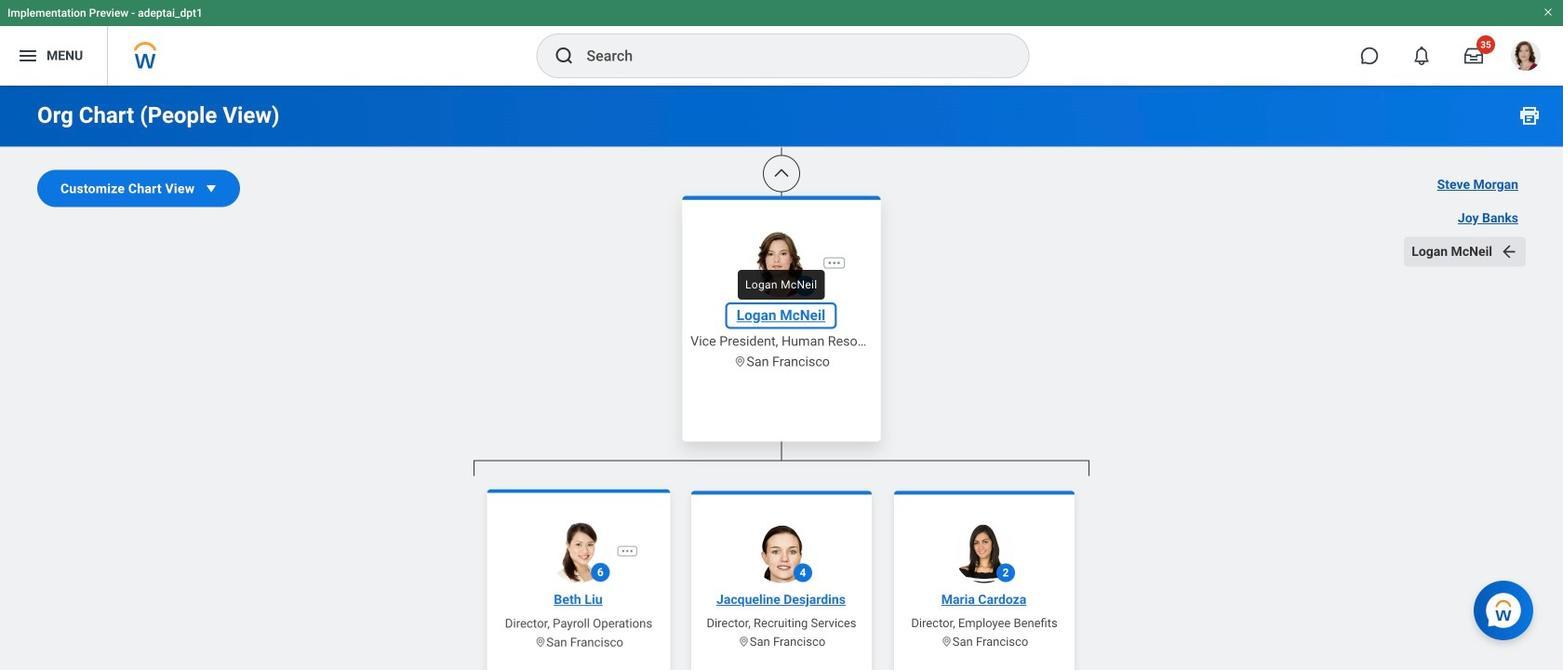 Task type: describe. For each thing, give the bounding box(es) containing it.
related actions image
[[623, 541, 638, 556]]

Search Workday  search field
[[587, 35, 991, 76]]

related actions image
[[827, 255, 842, 271]]

arrow left image
[[1500, 242, 1519, 261]]

close environment banner image
[[1543, 7, 1554, 18]]

1 horizontal spatial location image
[[941, 636, 953, 648]]

print org chart image
[[1519, 104, 1541, 127]]

justify image
[[17, 45, 39, 67]]

caret down image
[[202, 179, 221, 198]]



Task type: locate. For each thing, give the bounding box(es) containing it.
chevron up image
[[773, 164, 791, 183]]

search image
[[553, 45, 576, 67]]

1 vertical spatial location image
[[941, 636, 953, 648]]

profile logan mcneil image
[[1512, 41, 1541, 75]]

banner
[[0, 0, 1564, 86]]

location image
[[733, 355, 747, 368], [941, 636, 953, 648]]

0 horizontal spatial location image
[[532, 638, 545, 651]]

0 vertical spatial location image
[[733, 355, 747, 368]]

main content
[[0, 0, 1564, 670]]

0 horizontal spatial location image
[[733, 355, 747, 368]]

1 horizontal spatial location image
[[738, 636, 750, 648]]

tooltip
[[732, 264, 831, 305]]

logan mcneil, logan mcneil, 3 direct reports element
[[474, 476, 1090, 670]]

notifications large image
[[1413, 47, 1431, 65]]

location image
[[738, 636, 750, 648], [532, 638, 545, 651]]

inbox large image
[[1465, 47, 1484, 65]]



Task type: vqa. For each thing, say whether or not it's contained in the screenshot.
Workday Accounts Currently Locked Out By Excessive Failed Signon Attempts link
no



